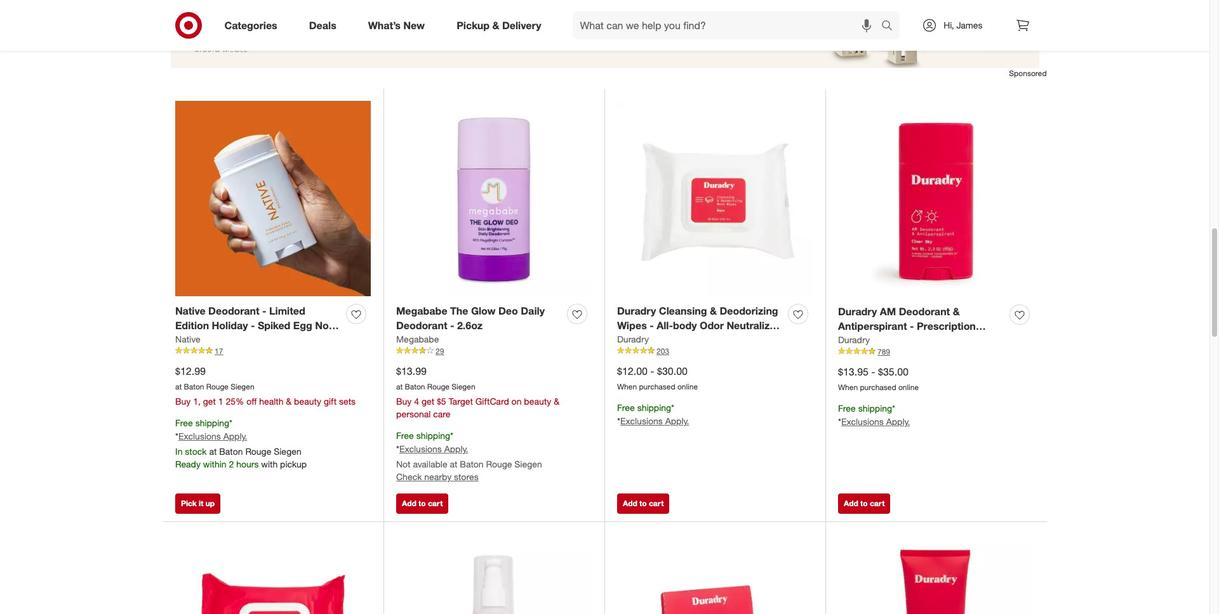 Task type: vqa. For each thing, say whether or not it's contained in the screenshot.
the & to the left
no



Task type: describe. For each thing, give the bounding box(es) containing it.
online for $13.95 - $35.00
[[899, 383, 919, 392]]

$12.00 - $30.00 when purchased online
[[617, 365, 698, 392]]

in
[[175, 447, 183, 458]]

* down $13.95 - $35.00 when purchased online
[[892, 404, 896, 414]]

* up in
[[175, 431, 178, 442]]

- inside $12.00 - $30.00 when purchased online
[[651, 365, 655, 378]]

789 link
[[838, 347, 1035, 358]]

advertisement region
[[163, 0, 1047, 68]]

daily
[[521, 305, 545, 318]]

29 link
[[396, 346, 592, 357]]

neutralizer,
[[727, 319, 781, 332]]

native deodorant - limited edition holiday - spiked egg nog - aluminum free - 2.65 oz link
[[175, 304, 341, 347]]

exclusions for $13.99
[[399, 444, 442, 455]]

target
[[449, 397, 473, 407]]

health
[[259, 397, 284, 407]]

- left all-
[[650, 319, 654, 332]]

$12.00
[[617, 365, 648, 378]]

free shipping * * exclusions apply. for $30.00
[[617, 403, 689, 427]]

up
[[206, 499, 215, 509]]

rouge inside $13.99 at baton rouge siegen buy 4 get $5 target giftcard on beauty & personal care
[[427, 382, 450, 392]]

baton inside $13.99 at baton rouge siegen buy 4 get $5 target giftcard on beauty & personal care
[[405, 382, 425, 392]]

$13.95 - $35.00 when purchased online
[[838, 366, 919, 392]]

pickup
[[457, 19, 490, 31]]

duradry for $13.95 duradry link
[[838, 335, 870, 345]]

- right 203
[[671, 334, 676, 347]]

baton inside the $12.99 at baton rouge siegen buy 1, get 1 25% off health & beauty gift sets
[[184, 382, 204, 392]]

siegen inside "free shipping * * exclusions apply. in stock at  baton rouge siegen ready within 2 hours with pickup"
[[274, 447, 302, 458]]

4
[[414, 397, 419, 407]]

hours
[[236, 459, 259, 470]]

buy for $13.99
[[396, 397, 412, 407]]

exclusions apply. button up "available"
[[399, 444, 468, 456]]

17 link
[[175, 346, 371, 357]]

nearby
[[424, 472, 452, 483]]

holiday
[[212, 319, 248, 332]]

& inside the $12.99 at baton rouge siegen buy 1, get 1 25% off health & beauty gift sets
[[286, 397, 292, 407]]

it
[[199, 499, 204, 509]]

shipping for $13.99
[[416, 431, 450, 442]]

care
[[433, 409, 451, 420]]

free for $12.99
[[175, 418, 193, 429]]

native link
[[175, 333, 200, 346]]

* down $12.00
[[617, 416, 621, 427]]

megababe for megababe the glow deo daily deodorant - 2.6oz
[[396, 305, 448, 318]]

online for $12.00 - $30.00
[[678, 382, 698, 392]]

hi,
[[944, 20, 954, 30]]

edition
[[175, 319, 209, 332]]

deodorant inside megababe the glow deo daily deodorant - 2.6oz
[[396, 319, 448, 332]]

to for $35.00
[[861, 499, 868, 509]]

to for baton
[[419, 499, 426, 509]]

ready
[[175, 459, 201, 470]]

purchased for $30.00
[[639, 382, 676, 392]]

at inside free shipping * * exclusions apply. not available at baton rouge siegen check nearby stores
[[450, 459, 458, 470]]

get for $13.99
[[422, 397, 435, 407]]

exclusions apply. button down $13.95 - $35.00 when purchased online
[[842, 416, 910, 429]]

duradry for duradry cleansing & deodorizing wipes - all-body odor neutralizer, rinse free - aqua
[[617, 305, 656, 318]]

stores
[[454, 472, 479, 483]]

rouge inside free shipping * * exclusions apply. not available at baton rouge siegen check nearby stores
[[486, 459, 512, 470]]

stock
[[185, 447, 207, 458]]

beauty inside the $12.99 at baton rouge siegen buy 1, get 1 25% off health & beauty gift sets
[[294, 397, 321, 407]]

at inside "free shipping * * exclusions apply. in stock at  baton rouge siegen ready within 2 hours with pickup"
[[209, 447, 217, 458]]

free for $13.95
[[838, 404, 856, 414]]

free shipping * * exclusions apply. not available at baton rouge siegen check nearby stores
[[396, 431, 542, 483]]

& inside $13.99 at baton rouge siegen buy 4 get $5 target giftcard on beauty & personal care
[[554, 397, 560, 407]]

duradry cleansing & deodorizing wipes - all-body odor neutralizer, rinse free - aqua
[[617, 305, 781, 347]]

duradry link for $12.00
[[617, 333, 649, 346]]

2
[[229, 459, 234, 470]]

on
[[512, 397, 522, 407]]

203 link
[[617, 346, 813, 357]]

cart for baton
[[428, 499, 443, 509]]

james
[[957, 20, 983, 30]]

1,
[[193, 397, 201, 407]]

deo
[[499, 305, 518, 318]]

rouge inside the $12.99 at baton rouge siegen buy 1, get 1 25% off health & beauty gift sets
[[206, 382, 229, 392]]

cleansing
[[659, 305, 707, 318]]

add for baton
[[402, 499, 417, 509]]

pickup & delivery
[[457, 19, 542, 31]]

hi, james
[[944, 20, 983, 30]]

* down $13.95
[[838, 417, 842, 428]]

megababe for megababe
[[396, 334, 439, 345]]

not
[[396, 459, 411, 470]]

siegen inside the $12.99 at baton rouge siegen buy 1, get 1 25% off health & beauty gift sets
[[231, 382, 254, 392]]

buy for $12.99
[[175, 397, 191, 407]]

add to cart button for $35.00
[[838, 494, 891, 514]]

siegen inside $13.99 at baton rouge siegen buy 4 get $5 target giftcard on beauty & personal care
[[452, 382, 475, 392]]

- up spiked
[[262, 305, 267, 318]]

native deodorant - limited edition holiday - spiked egg nog - aluminum free - 2.65 oz
[[175, 305, 335, 347]]

odor
[[700, 319, 724, 332]]

check nearby stores button
[[396, 471, 479, 484]]

exclusions apply. button up stock
[[178, 431, 247, 444]]

megababe the glow deo daily deodorant - 2.6oz link
[[396, 304, 562, 333]]

$13.95
[[838, 366, 869, 378]]

spiked
[[258, 319, 291, 332]]

- down edition
[[175, 334, 179, 347]]

purchased for $35.00
[[860, 383, 897, 392]]

add to cart button for baton
[[396, 494, 449, 514]]

with
[[261, 459, 278, 470]]

add for $35.00
[[844, 499, 859, 509]]

203
[[657, 347, 669, 356]]

gift
[[324, 397, 337, 407]]

pickup
[[280, 459, 307, 470]]

add to cart for $30.00
[[623, 499, 664, 509]]

categories link
[[214, 11, 293, 39]]

shipping for $12.00
[[637, 403, 671, 414]]

free shipping * * exclusions apply. for $35.00
[[838, 404, 910, 428]]

off
[[247, 397, 257, 407]]

29
[[436, 347, 444, 356]]

apply. for $12.99
[[223, 431, 247, 442]]

- inside $13.95 - $35.00 when purchased online
[[872, 366, 876, 378]]

* up not
[[396, 444, 399, 455]]

$30.00
[[657, 365, 688, 378]]

17
[[215, 347, 223, 356]]

native for native deodorant - limited edition holiday - spiked egg nog - aluminum free - 2.65 oz
[[175, 305, 206, 318]]

apply. for $12.00
[[665, 416, 689, 427]]

when for $13.95 - $35.00
[[838, 383, 858, 392]]

deals
[[309, 19, 336, 31]]

sponsored
[[1009, 68, 1047, 78]]

what's
[[368, 19, 401, 31]]

exclusions for $12.00
[[621, 416, 663, 427]]

$13.99
[[396, 365, 427, 378]]



Task type: locate. For each thing, give the bounding box(es) containing it.
what's new link
[[357, 11, 441, 39]]

& right the on
[[554, 397, 560, 407]]

apply.
[[665, 416, 689, 427], [887, 417, 910, 428], [223, 431, 247, 442], [444, 444, 468, 455]]

1 megababe from the top
[[396, 305, 448, 318]]

buy inside the $12.99 at baton rouge siegen buy 1, get 1 25% off health & beauty gift sets
[[175, 397, 191, 407]]

rinse
[[617, 334, 645, 347]]

2 add to cart from the left
[[623, 499, 664, 509]]

1 buy from the left
[[175, 397, 191, 407]]

pickup & delivery link
[[446, 11, 557, 39]]

& right health
[[286, 397, 292, 407]]

body
[[673, 319, 697, 332]]

oz
[[287, 334, 298, 347]]

free down holiday
[[234, 334, 255, 347]]

the
[[450, 305, 468, 318]]

free inside native deodorant - limited edition holiday - spiked egg nog - aluminum free - 2.65 oz
[[234, 334, 255, 347]]

- down the
[[450, 319, 454, 332]]

0 horizontal spatial deodorant
[[208, 305, 260, 318]]

1 vertical spatial megababe
[[396, 334, 439, 345]]

1 to from the left
[[419, 499, 426, 509]]

1 horizontal spatial get
[[422, 397, 435, 407]]

apply. inside "free shipping * * exclusions apply. in stock at  baton rouge siegen ready within 2 hours with pickup"
[[223, 431, 247, 442]]

1 horizontal spatial purchased
[[860, 383, 897, 392]]

1 horizontal spatial online
[[899, 383, 919, 392]]

at up within
[[209, 447, 217, 458]]

* down $12.00 - $30.00 when purchased online
[[671, 403, 675, 414]]

exclusions for $12.99
[[178, 431, 221, 442]]

shipping down $12.00 - $30.00 when purchased online
[[637, 403, 671, 414]]

glow
[[471, 305, 496, 318]]

duradry inside the duradry cleansing & deodorizing wipes - all-body odor neutralizer, rinse free - aqua
[[617, 305, 656, 318]]

- left 2.65
[[258, 334, 262, 347]]

1 horizontal spatial cart
[[649, 499, 664, 509]]

1 vertical spatial deodorant
[[396, 319, 448, 332]]

exclusions up stock
[[178, 431, 221, 442]]

duradry down wipes
[[617, 334, 649, 345]]

free shipping * * exclusions apply.
[[617, 403, 689, 427], [838, 404, 910, 428]]

get inside the $12.99 at baton rouge siegen buy 1, get 1 25% off health & beauty gift sets
[[203, 397, 216, 407]]

0 horizontal spatial duradry link
[[617, 333, 649, 346]]

pick it up button
[[175, 494, 221, 514]]

apply. down $12.00 - $30.00 when purchased online
[[665, 416, 689, 427]]

purchased inside $13.95 - $35.00 when purchased online
[[860, 383, 897, 392]]

at
[[175, 382, 182, 392], [396, 382, 403, 392], [209, 447, 217, 458], [450, 459, 458, 470]]

1 horizontal spatial add to cart
[[623, 499, 664, 509]]

789
[[878, 347, 891, 357]]

0 horizontal spatial beauty
[[294, 397, 321, 407]]

duradry link down wipes
[[617, 333, 649, 346]]

megababe
[[396, 305, 448, 318], [396, 334, 439, 345]]

- right $12.00
[[651, 365, 655, 378]]

baton up stores
[[460, 459, 484, 470]]

siegen inside free shipping * * exclusions apply. not available at baton rouge siegen check nearby stores
[[515, 459, 542, 470]]

at up stores
[[450, 459, 458, 470]]

-
[[262, 305, 267, 318], [251, 319, 255, 332], [450, 319, 454, 332], [650, 319, 654, 332], [175, 334, 179, 347], [258, 334, 262, 347], [671, 334, 676, 347], [651, 365, 655, 378], [872, 366, 876, 378]]

- right $13.95
[[872, 366, 876, 378]]

megababe the glow deo daily deodorant - 2.6oz
[[396, 305, 545, 332]]

add for $30.00
[[623, 499, 638, 509]]

rouge up hours
[[245, 447, 271, 458]]

baton inside "free shipping * * exclusions apply. in stock at  baton rouge siegen ready within 2 hours with pickup"
[[219, 447, 243, 458]]

baton
[[184, 382, 204, 392], [405, 382, 425, 392], [219, 447, 243, 458], [460, 459, 484, 470]]

get left 1
[[203, 397, 216, 407]]

delivery
[[502, 19, 542, 31]]

apply. down $13.95 - $35.00 when purchased online
[[887, 417, 910, 428]]

shipping inside "free shipping * * exclusions apply. in stock at  baton rouge siegen ready within 2 hours with pickup"
[[195, 418, 229, 429]]

& up odor
[[710, 305, 717, 318]]

shipping down 1
[[195, 418, 229, 429]]

exclusions inside free shipping * * exclusions apply. not available at baton rouge siegen check nearby stores
[[399, 444, 442, 455]]

& right pickup
[[493, 19, 500, 31]]

deodorant up holiday
[[208, 305, 260, 318]]

exclusions apply. button down $12.00 - $30.00 when purchased online
[[621, 416, 689, 428]]

apply. inside free shipping * * exclusions apply. not available at baton rouge siegen check nearby stores
[[444, 444, 468, 455]]

2 cart from the left
[[649, 499, 664, 509]]

- inside megababe the glow deo daily deodorant - 2.6oz
[[450, 319, 454, 332]]

3 add to cart button from the left
[[838, 494, 891, 514]]

native for native
[[175, 334, 200, 345]]

* down '25%' on the left of the page
[[229, 418, 232, 429]]

within
[[203, 459, 227, 470]]

limited
[[269, 305, 305, 318]]

when for $12.00 - $30.00
[[617, 382, 637, 392]]

2 horizontal spatial add to cart button
[[838, 494, 891, 514]]

available
[[413, 459, 448, 470]]

2 add to cart button from the left
[[617, 494, 670, 514]]

0 horizontal spatial to
[[419, 499, 426, 509]]

1 add from the left
[[402, 499, 417, 509]]

deals link
[[298, 11, 352, 39]]

shipping
[[637, 403, 671, 414], [859, 404, 892, 414], [195, 418, 229, 429], [416, 431, 450, 442]]

duradry up $13.95
[[838, 335, 870, 345]]

wipes
[[617, 319, 647, 332]]

1 cart from the left
[[428, 499, 443, 509]]

0 vertical spatial megababe
[[396, 305, 448, 318]]

shipping inside free shipping * * exclusions apply. not available at baton rouge siegen check nearby stores
[[416, 431, 450, 442]]

*
[[671, 403, 675, 414], [892, 404, 896, 414], [617, 416, 621, 427], [838, 417, 842, 428], [229, 418, 232, 429], [450, 431, 454, 442], [175, 431, 178, 442], [396, 444, 399, 455]]

duradry sweat delaying facial rice paper - moisture & oil blotting sheets for face image
[[617, 535, 813, 615], [617, 535, 813, 615]]

purchased inside $12.00 - $30.00 when purchased online
[[639, 382, 676, 392]]

$35.00
[[878, 366, 909, 378]]

1 add to cart from the left
[[402, 499, 443, 509]]

megababe up megababe 'link'
[[396, 305, 448, 318]]

2.65
[[265, 334, 284, 347]]

native inside native deodorant - limited edition holiday - spiked egg nog - aluminum free - 2.65 oz
[[175, 305, 206, 318]]

1 beauty from the left
[[294, 397, 321, 407]]

free for $12.00
[[617, 403, 635, 414]]

2 add from the left
[[623, 499, 638, 509]]

baton inside free shipping * * exclusions apply. not available at baton rouge siegen check nearby stores
[[460, 459, 484, 470]]

deodorizing
[[720, 305, 778, 318]]

1 vertical spatial native
[[175, 334, 200, 345]]

3 to from the left
[[861, 499, 868, 509]]

add
[[402, 499, 417, 509], [623, 499, 638, 509], [844, 499, 859, 509]]

free down $13.95
[[838, 404, 856, 414]]

online
[[678, 382, 698, 392], [899, 383, 919, 392]]

& inside the duradry cleansing & deodorizing wipes - all-body odor neutralizer, rinse free - aqua
[[710, 305, 717, 318]]

free shipping * * exclusions apply. in stock at  baton rouge siegen ready within 2 hours with pickup
[[175, 418, 307, 470]]

add to cart button for $30.00
[[617, 494, 670, 514]]

online inside $12.00 - $30.00 when purchased online
[[678, 382, 698, 392]]

free down "personal"
[[396, 431, 414, 442]]

deodorant up megababe 'link'
[[396, 319, 448, 332]]

when inside $12.00 - $30.00 when purchased online
[[617, 382, 637, 392]]

native deodorant - limited edition holiday - spiked egg nog - aluminum free - 2.65 oz image
[[175, 101, 371, 297], [175, 101, 371, 297]]

2 get from the left
[[422, 397, 435, 407]]

what's new
[[368, 19, 425, 31]]

beauty inside $13.99 at baton rouge siegen buy 4 get $5 target giftcard on beauty & personal care
[[524, 397, 552, 407]]

* down care
[[450, 431, 454, 442]]

shipping for $12.99
[[195, 418, 229, 429]]

aluminum
[[182, 334, 231, 347]]

rouge up 1
[[206, 382, 229, 392]]

giftcard
[[476, 397, 509, 407]]

get
[[203, 397, 216, 407], [422, 397, 435, 407]]

pick it up
[[181, 499, 215, 509]]

buy inside $13.99 at baton rouge siegen buy 4 get $5 target giftcard on beauty & personal care
[[396, 397, 412, 407]]

&
[[493, 19, 500, 31], [710, 305, 717, 318], [286, 397, 292, 407], [554, 397, 560, 407]]

duradry deep cleansing and deodorizing body wash - all-body, odor control image
[[838, 535, 1035, 615], [838, 535, 1035, 615]]

apply. for $13.99
[[444, 444, 468, 455]]

beauty
[[294, 397, 321, 407], [524, 397, 552, 407]]

0 vertical spatial deodorant
[[208, 305, 260, 318]]

3 add to cart from the left
[[844, 499, 885, 509]]

egg
[[293, 319, 312, 332]]

exclusions down $13.95 - $35.00 when purchased online
[[842, 417, 884, 428]]

duradry cleansing & deodorizing wipes - all-body odor neutralizer, rinse free - aqua link
[[617, 304, 783, 347]]

when inside $13.95 - $35.00 when purchased online
[[838, 383, 858, 392]]

megababe inside megababe the glow deo daily deodorant - 2.6oz
[[396, 305, 448, 318]]

free down $12.00
[[617, 403, 635, 414]]

add to cart for baton
[[402, 499, 443, 509]]

1 horizontal spatial duradry link
[[838, 334, 870, 347]]

$5
[[437, 397, 446, 407]]

duradry link up $13.95
[[838, 334, 870, 347]]

1 horizontal spatial when
[[838, 383, 858, 392]]

2 megababe from the top
[[396, 334, 439, 345]]

free inside free shipping * * exclusions apply. not available at baton rouge siegen check nearby stores
[[396, 431, 414, 442]]

online down $35.00
[[899, 383, 919, 392]]

megababe the glow deo daily deodorant - 2.6oz image
[[396, 101, 592, 297], [396, 101, 592, 297]]

rouge inside "free shipping * * exclusions apply. in stock at  baton rouge siegen ready within 2 hours with pickup"
[[245, 447, 271, 458]]

aqua
[[678, 334, 703, 347]]

add to cart for $35.00
[[844, 499, 885, 509]]

cart for $30.00
[[649, 499, 664, 509]]

0 horizontal spatial free shipping * * exclusions apply.
[[617, 403, 689, 427]]

3 add from the left
[[844, 499, 859, 509]]

0 horizontal spatial cart
[[428, 499, 443, 509]]

duradry
[[617, 305, 656, 318], [617, 334, 649, 345], [838, 335, 870, 345]]

1 horizontal spatial buy
[[396, 397, 412, 407]]

apply. for $13.95
[[887, 417, 910, 428]]

duradry am deodorant & antiperspirant - prescription strength deodorant for hyperhidrosis, antiperspirant for women & men image
[[838, 101, 1035, 298], [838, 101, 1035, 298]]

0 horizontal spatial add
[[402, 499, 417, 509]]

2 beauty from the left
[[524, 397, 552, 407]]

buy left 1,
[[175, 397, 191, 407]]

purchased
[[639, 382, 676, 392], [860, 383, 897, 392]]

1 horizontal spatial deodorant
[[396, 319, 448, 332]]

exclusions down $12.00 - $30.00 when purchased online
[[621, 416, 663, 427]]

megababe link
[[396, 333, 439, 346]]

0 horizontal spatial when
[[617, 382, 637, 392]]

0 horizontal spatial purchased
[[639, 382, 676, 392]]

1 horizontal spatial free shipping * * exclusions apply.
[[838, 404, 910, 428]]

baton up 2
[[219, 447, 243, 458]]

1 horizontal spatial add
[[623, 499, 638, 509]]

free
[[234, 334, 255, 347], [647, 334, 669, 347], [617, 403, 635, 414], [838, 404, 856, 414], [175, 418, 193, 429], [396, 431, 414, 442]]

free up in
[[175, 418, 193, 429]]

search button
[[876, 11, 907, 42]]

pick
[[181, 499, 197, 509]]

personal
[[396, 409, 431, 420]]

1 add to cart button from the left
[[396, 494, 449, 514]]

check
[[396, 472, 422, 483]]

exclusions inside "free shipping * * exclusions apply. in stock at  baton rouge siegen ready within 2 hours with pickup"
[[178, 431, 221, 442]]

2 buy from the left
[[396, 397, 412, 407]]

0 horizontal spatial get
[[203, 397, 216, 407]]

2 horizontal spatial to
[[861, 499, 868, 509]]

2 horizontal spatial add
[[844, 499, 859, 509]]

2 native from the top
[[175, 334, 200, 345]]

purchased down the '$30.00'
[[639, 382, 676, 392]]

get inside $13.99 at baton rouge siegen buy 4 get $5 target giftcard on beauty & personal care
[[422, 397, 435, 407]]

free shipping * * exclusions apply. down $12.00 - $30.00 when purchased online
[[617, 403, 689, 427]]

add to cart
[[402, 499, 443, 509], [623, 499, 664, 509], [844, 499, 885, 509]]

exclusions up "available"
[[399, 444, 442, 455]]

2 horizontal spatial cart
[[870, 499, 885, 509]]

at inside the $12.99 at baton rouge siegen buy 1, get 1 25% off health & beauty gift sets
[[175, 382, 182, 392]]

native up edition
[[175, 305, 206, 318]]

baton up 1,
[[184, 382, 204, 392]]

new
[[404, 19, 425, 31]]

deodorant inside native deodorant - limited edition holiday - spiked egg nog - aluminum free - 2.65 oz
[[208, 305, 260, 318]]

- left spiked
[[251, 319, 255, 332]]

shipping down care
[[416, 431, 450, 442]]

1 horizontal spatial to
[[640, 499, 647, 509]]

search
[[876, 20, 907, 33]]

shipping down $13.95 - $35.00 when purchased online
[[859, 404, 892, 414]]

when down $13.95
[[838, 383, 858, 392]]

duradry body deodorant spray - aluminum free, prevent body odor naturally image
[[396, 535, 592, 615], [396, 535, 592, 615]]

free inside "free shipping * * exclusions apply. in stock at  baton rouge siegen ready within 2 hours with pickup"
[[175, 418, 193, 429]]

rouge up $5
[[427, 382, 450, 392]]

$12.99 at baton rouge siegen buy 1, get 1 25% off health & beauty gift sets
[[175, 365, 356, 407]]

online inside $13.95 - $35.00 when purchased online
[[899, 383, 919, 392]]

free shipping * * exclusions apply. down $13.95 - $35.00 when purchased online
[[838, 404, 910, 428]]

25%
[[226, 397, 244, 407]]

exclusions for $13.95
[[842, 417, 884, 428]]

duradry antiperspirant wipes, clinical strength - for body, hands & feet - unscented image
[[175, 535, 371, 615], [175, 535, 371, 615]]

1 horizontal spatial beauty
[[524, 397, 552, 407]]

at down $12.99
[[175, 382, 182, 392]]

1 get from the left
[[203, 397, 216, 407]]

3 cart from the left
[[870, 499, 885, 509]]

0 horizontal spatial add to cart button
[[396, 494, 449, 514]]

1
[[218, 397, 223, 407]]

native down edition
[[175, 334, 200, 345]]

$13.99 at baton rouge siegen buy 4 get $5 target giftcard on beauty & personal care
[[396, 365, 560, 420]]

2.6oz
[[457, 319, 483, 332]]

nog
[[315, 319, 335, 332]]

duradry cleansing & deodorizing wipes - all-body odor neutralizer, rinse free - aqua image
[[617, 101, 813, 297], [617, 101, 813, 297]]

online down the '$30.00'
[[678, 382, 698, 392]]

baton up 4
[[405, 382, 425, 392]]

megababe up 29 on the left bottom
[[396, 334, 439, 345]]

at down the $13.99
[[396, 382, 403, 392]]

when down $12.00
[[617, 382, 637, 392]]

get for $12.99
[[203, 397, 216, 407]]

buy left 4
[[396, 397, 412, 407]]

purchased down $35.00
[[860, 383, 897, 392]]

0 horizontal spatial buy
[[175, 397, 191, 407]]

2 horizontal spatial add to cart
[[844, 499, 885, 509]]

beauty right the on
[[524, 397, 552, 407]]

1 horizontal spatial add to cart button
[[617, 494, 670, 514]]

apply. up stores
[[444, 444, 468, 455]]

rouge
[[206, 382, 229, 392], [427, 382, 450, 392], [245, 447, 271, 458], [486, 459, 512, 470]]

categories
[[225, 19, 277, 31]]

free inside the duradry cleansing & deodorizing wipes - all-body odor neutralizer, rinse free - aqua
[[647, 334, 669, 347]]

0 horizontal spatial online
[[678, 382, 698, 392]]

shipping for $13.95
[[859, 404, 892, 414]]

exclusions apply. button
[[621, 416, 689, 428], [842, 416, 910, 429], [178, 431, 247, 444], [399, 444, 468, 456]]

1 native from the top
[[175, 305, 206, 318]]

$12.99
[[175, 365, 206, 378]]

get right 4
[[422, 397, 435, 407]]

sets
[[339, 397, 356, 407]]

beauty left 'gift'
[[294, 397, 321, 407]]

duradry up wipes
[[617, 305, 656, 318]]

at inside $13.99 at baton rouge siegen buy 4 get $5 target giftcard on beauty & personal care
[[396, 382, 403, 392]]

all-
[[657, 319, 673, 332]]

cart for $35.00
[[870, 499, 885, 509]]

to for $30.00
[[640, 499, 647, 509]]

0 horizontal spatial add to cart
[[402, 499, 443, 509]]

rouge down giftcard
[[486, 459, 512, 470]]

0 vertical spatial native
[[175, 305, 206, 318]]

apply. up 2
[[223, 431, 247, 442]]

duradry link for $13.95
[[838, 334, 870, 347]]

free down all-
[[647, 334, 669, 347]]

deodorant
[[208, 305, 260, 318], [396, 319, 448, 332]]

2 to from the left
[[640, 499, 647, 509]]

free for $13.99
[[396, 431, 414, 442]]

duradry for $12.00 duradry link
[[617, 334, 649, 345]]

What can we help you find? suggestions appear below search field
[[573, 11, 885, 39]]



